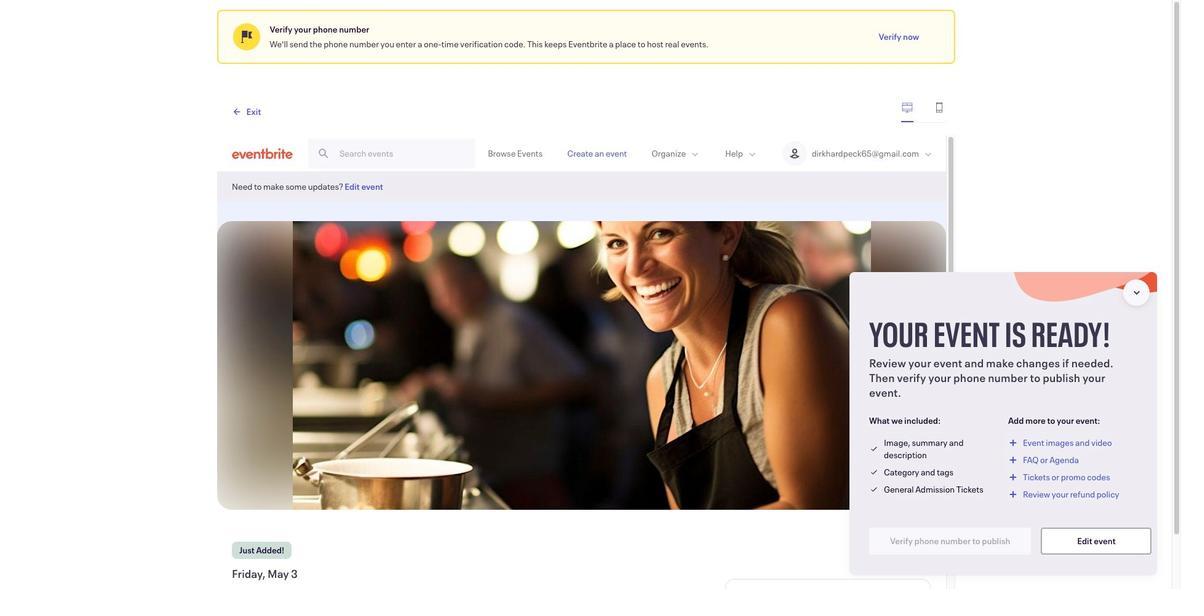 Task type: locate. For each thing, give the bounding box(es) containing it.
show mobile preview image
[[933, 101, 945, 113]]



Task type: vqa. For each thing, say whether or not it's contained in the screenshot.
SHOW DESKTOP PREVIEW image at the top
yes



Task type: describe. For each thing, give the bounding box(es) containing it.
show desktop preview image
[[901, 101, 913, 113]]



